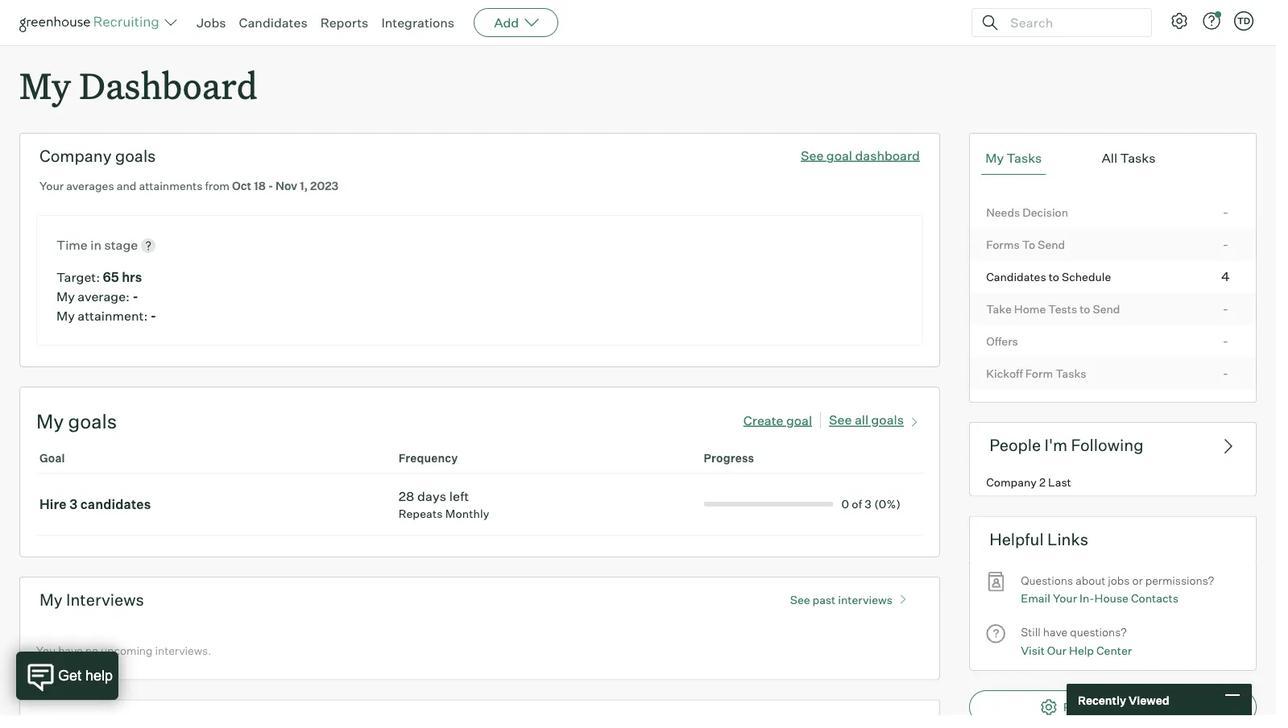 Task type: vqa. For each thing, say whether or not it's contained in the screenshot.


Task type: describe. For each thing, give the bounding box(es) containing it.
0 horizontal spatial to
[[1049, 270, 1060, 284]]

tab list containing my tasks
[[982, 142, 1245, 175]]

still
[[1022, 626, 1041, 640]]

home
[[1015, 302, 1047, 316]]

questions?
[[1071, 626, 1128, 640]]

your inside questions about jobs or permissions? email your in-house contacts
[[1054, 592, 1078, 606]]

greenhouse recruiting image
[[19, 13, 164, 32]]

no
[[85, 644, 98, 658]]

in
[[90, 237, 102, 253]]

needs
[[987, 205, 1021, 219]]

goal for create
[[787, 412, 813, 428]]

links
[[1048, 529, 1089, 549]]

attainment:
[[78, 308, 148, 324]]

kickoff form tasks
[[987, 367, 1087, 381]]

see goal dashboard
[[801, 147, 921, 163]]

add button
[[474, 8, 559, 37]]

my tasks button
[[982, 142, 1047, 175]]

house
[[1095, 592, 1129, 606]]

email your in-house contacts link
[[1022, 590, 1179, 608]]

candidates for candidates
[[239, 15, 308, 31]]

helpful
[[990, 529, 1044, 549]]

all
[[1102, 150, 1118, 166]]

decision
[[1023, 205, 1069, 219]]

last
[[1049, 476, 1072, 490]]

create goal
[[744, 412, 813, 428]]

needs decision
[[987, 205, 1069, 219]]

visit our help center link
[[1022, 642, 1133, 660]]

my for goals
[[36, 410, 64, 434]]

progress
[[704, 452, 755, 466]]

my for dashboard
[[19, 61, 71, 109]]

0 horizontal spatial 3
[[70, 497, 78, 513]]

my for interviews
[[40, 590, 63, 610]]

email
[[1022, 592, 1051, 606]]

time
[[56, 237, 88, 253]]

personalize dashboard
[[1064, 701, 1186, 715]]

repeats
[[399, 507, 443, 521]]

(0%)
[[875, 498, 901, 512]]

questions about jobs or permissions? email your in-house contacts
[[1022, 574, 1215, 606]]

1,
[[300, 179, 308, 193]]

in-
[[1080, 592, 1095, 606]]

company goals
[[40, 146, 156, 166]]

people
[[990, 435, 1042, 456]]

td button
[[1232, 8, 1258, 34]]

see past interviews
[[791, 593, 893, 607]]

my for tasks
[[986, 150, 1005, 166]]

all tasks
[[1102, 150, 1156, 166]]

company 2 last link
[[971, 468, 1257, 496]]

Search text field
[[1007, 11, 1137, 34]]

1 horizontal spatial send
[[1094, 302, 1121, 316]]

stage
[[104, 237, 138, 253]]

following
[[1072, 435, 1144, 456]]

65
[[103, 269, 119, 286]]

center
[[1097, 644, 1133, 658]]

i'm
[[1045, 435, 1068, 456]]

see past interviews link
[[783, 586, 921, 607]]

see all goals link
[[830, 409, 924, 428]]

or
[[1133, 574, 1144, 588]]

personalize
[[1064, 701, 1125, 715]]

you
[[36, 644, 56, 658]]

permissions?
[[1146, 574, 1215, 588]]

hire 3 candidates
[[40, 497, 151, 513]]

forms to send
[[987, 238, 1066, 252]]

my goals
[[36, 410, 117, 434]]

attainments
[[139, 179, 203, 193]]

to
[[1023, 238, 1036, 252]]

left
[[450, 489, 469, 505]]

hire
[[40, 497, 67, 513]]

1 horizontal spatial tasks
[[1056, 367, 1087, 381]]

still have questions? visit our help center
[[1022, 626, 1133, 658]]

goals for company goals
[[115, 146, 156, 166]]

of
[[852, 498, 863, 512]]

28
[[399, 489, 415, 505]]

goal
[[40, 452, 65, 466]]

see goal dashboard link
[[801, 147, 921, 163]]

contacts
[[1132, 592, 1179, 606]]

candidates to schedule
[[987, 270, 1112, 284]]

schedule
[[1063, 270, 1112, 284]]

see for my interviews
[[791, 593, 811, 607]]

see all goals
[[830, 412, 904, 428]]

from
[[205, 179, 230, 193]]

goals for my goals
[[68, 410, 117, 434]]

recently viewed
[[1079, 693, 1170, 708]]

dashboard
[[856, 147, 921, 163]]

1 vertical spatial see
[[830, 412, 852, 428]]



Task type: locate. For each thing, give the bounding box(es) containing it.
0 horizontal spatial dashboard
[[79, 61, 258, 109]]

add
[[494, 15, 519, 31]]

average:
[[78, 289, 130, 305]]

1 vertical spatial have
[[58, 644, 83, 658]]

tasks
[[1007, 150, 1043, 166], [1121, 150, 1156, 166], [1056, 367, 1087, 381]]

1 vertical spatial to
[[1080, 302, 1091, 316]]

2 horizontal spatial tasks
[[1121, 150, 1156, 166]]

1 horizontal spatial dashboard
[[1128, 701, 1186, 715]]

0 horizontal spatial have
[[58, 644, 83, 658]]

past
[[813, 593, 836, 607]]

tasks for my tasks
[[1007, 150, 1043, 166]]

0 horizontal spatial goal
[[787, 412, 813, 428]]

goal left dashboard
[[827, 147, 853, 163]]

td
[[1238, 15, 1251, 26]]

to up the take home tests to send
[[1049, 270, 1060, 284]]

help
[[1070, 644, 1095, 658]]

reports link
[[321, 15, 369, 31]]

jobs
[[197, 15, 226, 31]]

my
[[19, 61, 71, 109], [986, 150, 1005, 166], [56, 289, 75, 305], [56, 308, 75, 324], [36, 410, 64, 434], [40, 590, 63, 610]]

my dashboard
[[19, 61, 258, 109]]

my inside button
[[986, 150, 1005, 166]]

target: 65 hrs my average: - my attainment: -
[[56, 269, 156, 324]]

dashboard for personalize dashboard
[[1128, 701, 1186, 715]]

0 of 3 (0%)
[[842, 498, 901, 512]]

viewed
[[1129, 693, 1170, 708]]

see left all
[[830, 412, 852, 428]]

dashboard down jobs link
[[79, 61, 258, 109]]

your left averages
[[40, 179, 64, 193]]

1 vertical spatial your
[[1054, 592, 1078, 606]]

goals
[[115, 146, 156, 166], [68, 410, 117, 434], [872, 412, 904, 428]]

candidates right the 'jobs'
[[239, 15, 308, 31]]

candidates link
[[239, 15, 308, 31]]

send
[[1039, 238, 1066, 252], [1094, 302, 1121, 316]]

dashboard for my dashboard
[[79, 61, 258, 109]]

1 horizontal spatial to
[[1080, 302, 1091, 316]]

3 right of
[[865, 498, 872, 512]]

interviews
[[839, 593, 893, 607]]

0 vertical spatial company
[[40, 146, 112, 166]]

tasks right "form"
[[1056, 367, 1087, 381]]

goal for see
[[827, 147, 853, 163]]

3
[[70, 497, 78, 513], [865, 498, 872, 512]]

hrs
[[122, 269, 142, 286]]

my tasks
[[986, 150, 1043, 166]]

tasks right the all
[[1121, 150, 1156, 166]]

1 horizontal spatial 3
[[865, 498, 872, 512]]

have left no
[[58, 644, 83, 658]]

goal right create
[[787, 412, 813, 428]]

4
[[1222, 268, 1231, 284]]

0 vertical spatial to
[[1049, 270, 1060, 284]]

offers
[[987, 334, 1019, 348]]

2 vertical spatial see
[[791, 593, 811, 607]]

integrations link
[[382, 15, 455, 31]]

company left 2
[[987, 476, 1037, 490]]

1 vertical spatial goal
[[787, 412, 813, 428]]

dashboard right recently
[[1128, 701, 1186, 715]]

your left in-
[[1054, 592, 1078, 606]]

and
[[117, 179, 137, 193]]

monthly
[[446, 507, 490, 521]]

send right to
[[1039, 238, 1066, 252]]

1 vertical spatial send
[[1094, 302, 1121, 316]]

send down schedule
[[1094, 302, 1121, 316]]

jobs
[[1109, 574, 1131, 588]]

to
[[1049, 270, 1060, 284], [1080, 302, 1091, 316]]

see
[[801, 147, 824, 163], [830, 412, 852, 428], [791, 593, 811, 607]]

0 horizontal spatial your
[[40, 179, 64, 193]]

have for no
[[58, 644, 83, 658]]

have for questions?
[[1044, 626, 1068, 640]]

see left dashboard
[[801, 147, 824, 163]]

people i'm following
[[990, 435, 1144, 456]]

goal
[[827, 147, 853, 163], [787, 412, 813, 428]]

18
[[254, 179, 266, 193]]

have up our
[[1044, 626, 1068, 640]]

our
[[1048, 644, 1067, 658]]

kickoff
[[987, 367, 1024, 381]]

visit
[[1022, 644, 1045, 658]]

take
[[987, 302, 1012, 316]]

-
[[268, 179, 273, 193], [1224, 204, 1229, 220], [1224, 236, 1229, 252], [133, 289, 138, 305], [1224, 300, 1229, 317], [151, 308, 156, 324], [1224, 333, 1229, 349], [1224, 365, 1229, 381]]

0 vertical spatial your
[[40, 179, 64, 193]]

1 horizontal spatial goal
[[827, 147, 853, 163]]

questions
[[1022, 574, 1074, 588]]

oct
[[232, 179, 252, 193]]

2023
[[310, 179, 339, 193]]

td button
[[1235, 11, 1254, 31]]

tasks for all tasks
[[1121, 150, 1156, 166]]

form
[[1026, 367, 1054, 381]]

interviews
[[66, 590, 144, 610]]

upcoming
[[101, 644, 153, 658]]

have inside the still have questions? visit our help center
[[1044, 626, 1068, 640]]

about
[[1076, 574, 1106, 588]]

0 vertical spatial dashboard
[[79, 61, 258, 109]]

nov
[[276, 179, 298, 193]]

0
[[842, 498, 850, 512]]

dashboard inside personalize dashboard link
[[1128, 701, 1186, 715]]

recently
[[1079, 693, 1127, 708]]

people i'm following link
[[970, 423, 1258, 468]]

all tasks button
[[1098, 142, 1160, 175]]

1 horizontal spatial candidates
[[987, 270, 1047, 284]]

averages
[[66, 179, 114, 193]]

0 vertical spatial send
[[1039, 238, 1066, 252]]

0 vertical spatial goal
[[827, 147, 853, 163]]

jobs link
[[197, 15, 226, 31]]

candidates down forms to send at the right top of the page
[[987, 270, 1047, 284]]

my interviews
[[40, 590, 144, 610]]

candidates for candidates to schedule
[[987, 270, 1047, 284]]

tab list
[[982, 142, 1245, 175]]

see for company goals
[[801, 147, 824, 163]]

1 vertical spatial dashboard
[[1128, 701, 1186, 715]]

1 vertical spatial company
[[987, 476, 1037, 490]]

frequency
[[399, 452, 458, 466]]

0 vertical spatial candidates
[[239, 15, 308, 31]]

1 horizontal spatial company
[[987, 476, 1037, 490]]

target:
[[56, 269, 100, 286]]

0 vertical spatial have
[[1044, 626, 1068, 640]]

2
[[1040, 476, 1046, 490]]

your averages and attainments from oct 18 - nov 1, 2023
[[40, 179, 339, 193]]

company for company 2 last
[[987, 476, 1037, 490]]

configure image
[[1171, 11, 1190, 31]]

1 vertical spatial candidates
[[987, 270, 1047, 284]]

your
[[40, 179, 64, 193], [1054, 592, 1078, 606]]

0 horizontal spatial candidates
[[239, 15, 308, 31]]

0 horizontal spatial send
[[1039, 238, 1066, 252]]

you have no upcoming interviews.
[[36, 644, 211, 658]]

tasks up the needs decision
[[1007, 150, 1043, 166]]

0 horizontal spatial company
[[40, 146, 112, 166]]

0 vertical spatial see
[[801, 147, 824, 163]]

1 horizontal spatial have
[[1044, 626, 1068, 640]]

helpful links
[[990, 529, 1089, 549]]

company for company goals
[[40, 146, 112, 166]]

company up averages
[[40, 146, 112, 166]]

candidates
[[239, 15, 308, 31], [987, 270, 1047, 284]]

candidates
[[80, 497, 151, 513]]

reports
[[321, 15, 369, 31]]

create
[[744, 412, 784, 428]]

see left past
[[791, 593, 811, 607]]

tests
[[1049, 302, 1078, 316]]

3 right hire
[[70, 497, 78, 513]]

time in
[[56, 237, 104, 253]]

all
[[855, 412, 869, 428]]

to right tests
[[1080, 302, 1091, 316]]

company 2 last
[[987, 476, 1072, 490]]

progress bar
[[704, 502, 834, 507]]

create goal link
[[744, 412, 830, 428]]

0 horizontal spatial tasks
[[1007, 150, 1043, 166]]

1 horizontal spatial your
[[1054, 592, 1078, 606]]

take home tests to send
[[987, 302, 1121, 316]]



